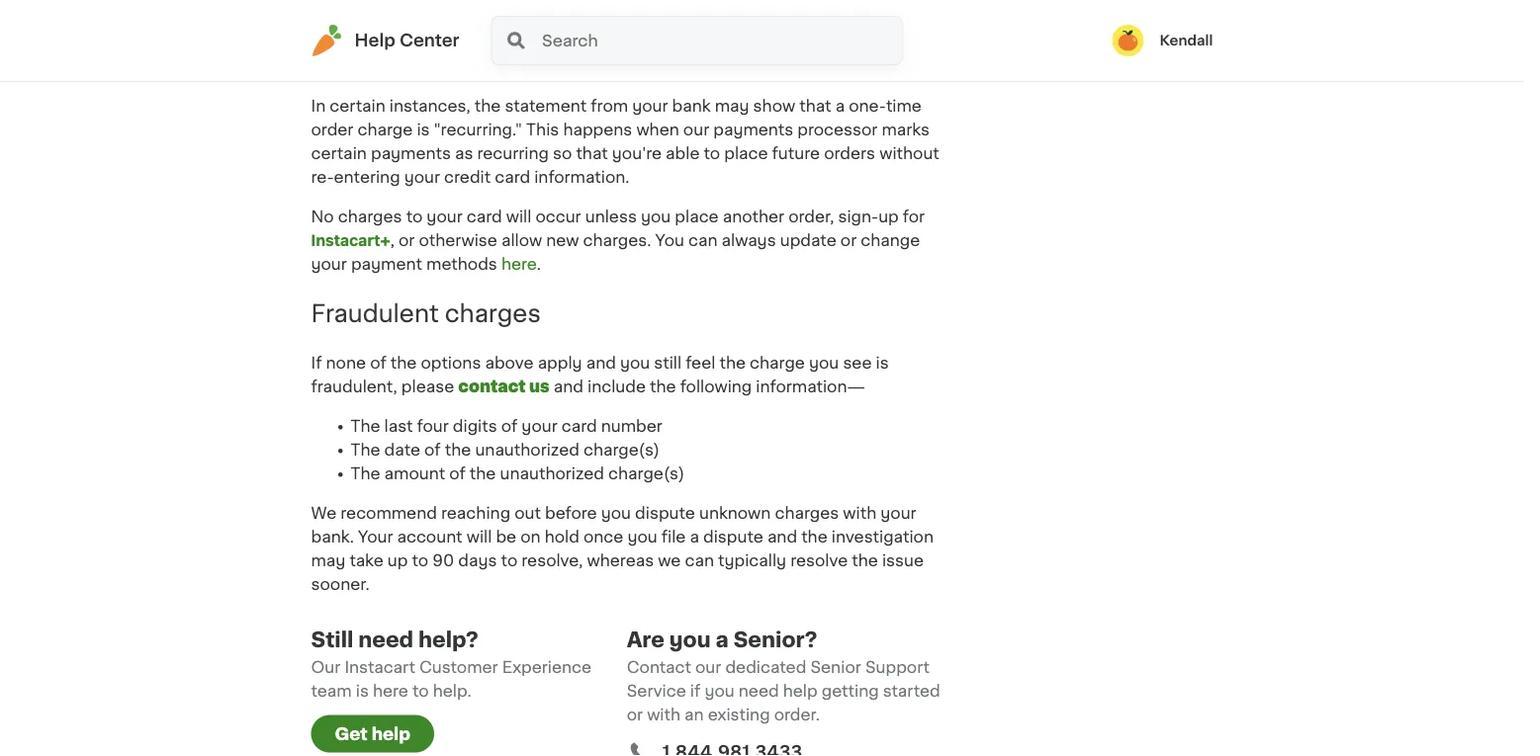Task type: vqa. For each thing, say whether or not it's contained in the screenshot.
Add to the right
no



Task type: locate. For each thing, give the bounding box(es) containing it.
marks
[[882, 122, 930, 138]]

0 horizontal spatial here
[[373, 684, 409, 700]]

that up processor
[[800, 98, 832, 114]]

0 vertical spatial is
[[417, 122, 430, 138]]

0 vertical spatial payments
[[714, 122, 794, 138]]

is down instances,
[[417, 122, 430, 138]]

is down instacart
[[356, 684, 369, 700]]

you right if
[[705, 684, 735, 700]]

place up you
[[675, 209, 719, 225]]

a up processor
[[836, 98, 845, 114]]

charge inside 'if none of the options above apply and you still feel the charge you see is fraudulent, please'
[[750, 356, 805, 371]]

Search search field
[[540, 17, 902, 64]]

or down service
[[627, 708, 643, 724]]

0 horizontal spatial recurring
[[477, 146, 549, 161]]

0 vertical spatial unauthorized
[[475, 443, 580, 459]]

charges.
[[583, 233, 652, 249]]

charge down instances,
[[358, 122, 413, 138]]

help?
[[419, 630, 479, 651]]

charges up the above
[[445, 302, 541, 326]]

your inside the last four digits of your card number the date of the unauthorized charge(s) the amount of the unauthorized charge(s)
[[522, 419, 558, 435]]

is
[[417, 122, 430, 138], [876, 356, 889, 371], [356, 684, 369, 700]]

the left date
[[351, 443, 380, 459]]

1 vertical spatial charges
[[445, 302, 541, 326]]

fraudulent charges
[[311, 302, 541, 326]]

our down bank
[[684, 122, 710, 138]]

1 vertical spatial here
[[373, 684, 409, 700]]

help
[[783, 684, 818, 700], [372, 726, 411, 743]]

0 vertical spatial charges
[[338, 209, 402, 225]]

1 horizontal spatial help
[[783, 684, 818, 700]]

1 vertical spatial charge(s)
[[609, 466, 685, 482]]

help center link
[[311, 25, 460, 56]]

0 vertical spatial that
[[800, 98, 832, 114]]

and down apply
[[554, 379, 584, 395]]

1 vertical spatial with
[[647, 708, 681, 724]]

you up once
[[601, 506, 631, 522]]

of down the four
[[425, 443, 441, 459]]

1 vertical spatial can
[[685, 554, 714, 569]]

your inside , or otherwise allow new charges. you can always update or change your payment methods
[[311, 257, 347, 273]]

0 vertical spatial up
[[879, 209, 899, 225]]

in certain instances, the statement from your bank may show that a one-time order charge is "recurring." this happens when our payments processor marks certain payments as recurring so that you're able to place future orders without re-entering your credit card information.
[[311, 98, 940, 185]]

or down sign-
[[841, 233, 857, 249]]

if
[[690, 684, 701, 700]]

here down instacart
[[373, 684, 409, 700]]

0 horizontal spatial that
[[576, 146, 608, 161]]

1 horizontal spatial is
[[417, 122, 430, 138]]

following
[[680, 379, 752, 395]]

2 vertical spatial charges
[[775, 506, 839, 522]]

1 horizontal spatial up
[[879, 209, 899, 225]]

up inside we recommend reaching out before you dispute unknown charges with your bank. your account will be on hold once you file a dispute and the investigation may take up to 90 days to resolve, whereas we can typically resolve the issue sooner.
[[388, 554, 408, 569]]

1 horizontal spatial charges
[[445, 302, 541, 326]]

recurring down this
[[477, 146, 549, 161]]

2 horizontal spatial is
[[876, 356, 889, 371]]

with up investigation
[[843, 506, 877, 522]]

of
[[370, 356, 387, 371], [501, 419, 518, 435], [425, 443, 441, 459], [449, 466, 466, 482]]

certain down order
[[311, 146, 367, 161]]

2 horizontal spatial or
[[841, 233, 857, 249]]

0 vertical spatial and
[[586, 356, 616, 371]]

1 vertical spatial up
[[388, 554, 408, 569]]

may inside in certain instances, the statement from your bank may show that a one-time order charge is "recurring." this happens when our payments processor marks certain payments as recurring so that you're able to place future orders without re-entering your credit card information.
[[715, 98, 750, 114]]

reaching
[[441, 506, 511, 522]]

your up investigation
[[881, 506, 917, 522]]

processor
[[798, 122, 878, 138]]

order
[[311, 122, 354, 138]]

always
[[722, 233, 776, 249]]

contact
[[627, 660, 692, 676]]

place left the future
[[725, 146, 768, 161]]

card up otherwise
[[467, 209, 502, 225]]

unless
[[585, 209, 637, 225]]

charge(s)
[[584, 443, 660, 459], [609, 466, 685, 482]]

our inside are you a senior? contact our dedicated senior support service if you need help getting started or with an existing order.
[[696, 660, 722, 676]]

charges up resolve
[[775, 506, 839, 522]]

are
[[627, 630, 665, 651]]

that down happens
[[576, 146, 608, 161]]

to left the 90 at the bottom of the page
[[412, 554, 429, 569]]

1 vertical spatial and
[[554, 379, 584, 395]]

dispute
[[635, 506, 695, 522], [704, 530, 764, 546]]

help center
[[355, 32, 460, 49]]

the up following
[[720, 356, 746, 371]]

0 vertical spatial can
[[689, 233, 718, 249]]

will up days
[[467, 530, 492, 546]]

1 vertical spatial need
[[739, 684, 779, 700]]

0 vertical spatial with
[[843, 506, 877, 522]]

1 horizontal spatial and
[[586, 356, 616, 371]]

here link
[[502, 257, 537, 273]]

out
[[515, 506, 541, 522]]

on
[[521, 530, 541, 546]]

1 horizontal spatial place
[[725, 146, 768, 161]]

contact
[[458, 379, 526, 395]]

2 vertical spatial and
[[768, 530, 798, 546]]

your up otherwise
[[427, 209, 463, 225]]

you up information—
[[809, 356, 839, 371]]

1 horizontal spatial payments
[[714, 122, 794, 138]]

can right we
[[685, 554, 714, 569]]

1 vertical spatial will
[[467, 530, 492, 546]]

charges for no
[[338, 209, 402, 225]]

card
[[495, 169, 530, 185], [467, 209, 502, 225], [562, 419, 597, 435]]

and inside we recommend reaching out before you dispute unknown charges with your bank. your account will be on hold once you file a dispute and the investigation may take up to 90 days to resolve, whereas we can typically resolve the issue sooner.
[[768, 530, 798, 546]]

recurring
[[692, 45, 799, 68], [477, 146, 549, 161]]

1 vertical spatial help
[[372, 726, 411, 743]]

dispute up file
[[635, 506, 695, 522]]

account
[[397, 530, 463, 546]]

payments up entering
[[371, 146, 451, 161]]

you inside no charges to your card will occur unless you place another order, sign-up for instacart+
[[641, 209, 671, 225]]

0 horizontal spatial with
[[647, 708, 681, 724]]

unauthorized down the digits
[[475, 443, 580, 459]]

up up change
[[879, 209, 899, 225]]

with inside we recommend reaching out before you dispute unknown charges with your bank. your account will be on hold once you file a dispute and the investigation may take up to 90 days to resolve, whereas we can typically resolve the issue sooner.
[[843, 506, 877, 522]]

kendall
[[1160, 34, 1214, 47]]

future
[[772, 146, 820, 161]]

place
[[725, 146, 768, 161], [675, 209, 719, 225]]

up right 'take'
[[388, 554, 408, 569]]

2 vertical spatial the
[[351, 466, 380, 482]]

your down instacart+ link
[[311, 257, 347, 273]]

0 vertical spatial our
[[684, 122, 710, 138]]

and up 'typically'
[[768, 530, 798, 546]]

recurring up show
[[692, 45, 799, 68]]

or right the ,
[[399, 233, 415, 249]]

help up order. in the right bottom of the page
[[783, 684, 818, 700]]

1 vertical spatial is
[[876, 356, 889, 371]]

or
[[399, 233, 415, 249], [841, 233, 857, 249], [627, 708, 643, 724]]

the up "recurring."
[[475, 98, 501, 114]]

1 vertical spatial charge
[[750, 356, 805, 371]]

1 vertical spatial dispute
[[704, 530, 764, 546]]

you up 'contact'
[[670, 630, 711, 651]]

your inside we recommend reaching out before you dispute unknown charges with your bank. your account will be on hold once you file a dispute and the investigation may take up to 90 days to resolve, whereas we can typically resolve the issue sooner.
[[881, 506, 917, 522]]

3 the from the top
[[351, 466, 380, 482]]

certain up order
[[330, 98, 386, 114]]

feel
[[686, 356, 716, 371]]

0 vertical spatial help
[[783, 684, 818, 700]]

1 horizontal spatial charge
[[750, 356, 805, 371]]

get help button
[[311, 716, 434, 753]]

card inside in certain instances, the statement from your bank may show that a one-time order charge is "recurring." this happens when our payments processor marks certain payments as recurring so that you're able to place future orders without re-entering your credit card information.
[[495, 169, 530, 185]]

1 horizontal spatial dispute
[[704, 530, 764, 546]]

with down service
[[647, 708, 681, 724]]

your down us
[[522, 419, 558, 435]]

the down the still
[[650, 379, 676, 395]]

0 horizontal spatial and
[[554, 379, 584, 395]]

need up instacart
[[358, 630, 414, 651]]

unauthorized up before at the bottom left of page
[[500, 466, 605, 482]]

1 vertical spatial recurring
[[477, 146, 549, 161]]

charges up instacart+ link
[[338, 209, 402, 225]]

0 horizontal spatial up
[[388, 554, 408, 569]]

card right "credit"
[[495, 169, 530, 185]]

bank
[[672, 98, 711, 114]]

a right have
[[672, 45, 686, 68]]

0 vertical spatial card
[[495, 169, 530, 185]]

is right see
[[876, 356, 889, 371]]

happens
[[563, 122, 633, 138]]

the left last on the left bottom
[[351, 419, 380, 435]]

charge
[[358, 122, 413, 138], [750, 356, 805, 371]]

new
[[546, 233, 579, 249]]

contact us and include the following information—
[[458, 379, 866, 395]]

0 horizontal spatial will
[[467, 530, 492, 546]]

card left number
[[562, 419, 597, 435]]

the inside in certain instances, the statement from your bank may show that a one-time order charge is "recurring." this happens when our payments processor marks certain payments as recurring so that you're able to place future orders without re-entering your credit card information.
[[475, 98, 501, 114]]

certain
[[330, 98, 386, 114], [311, 146, 367, 161]]

1 vertical spatial unauthorized
[[500, 466, 605, 482]]

statement inside in certain instances, the statement from your bank may show that a one-time order charge is "recurring." this happens when our payments processor marks certain payments as recurring so that you're able to place future orders without re-entering your credit card information.
[[505, 98, 587, 114]]

instacart+
[[311, 231, 391, 250]]

of inside 'if none of the options above apply and you still feel the charge you see is fraudulent, please'
[[370, 356, 387, 371]]

you up you
[[641, 209, 671, 225]]

no
[[311, 209, 334, 225]]

help right get
[[372, 726, 411, 743]]

need inside are you a senior? contact our dedicated senior support service if you need help getting started or with an existing order.
[[739, 684, 779, 700]]

1 vertical spatial our
[[696, 660, 722, 676]]

able
[[666, 146, 700, 161]]

0 vertical spatial dispute
[[635, 506, 695, 522]]

and up include
[[586, 356, 616, 371]]

0 vertical spatial the
[[351, 419, 380, 435]]

take
[[350, 554, 384, 569]]

please
[[402, 379, 454, 395]]

us
[[529, 379, 550, 395]]

charges inside no charges to your card will occur unless you place another order, sign-up for instacart+
[[338, 209, 402, 225]]

we
[[311, 506, 337, 522]]

our up if
[[696, 660, 722, 676]]

digits
[[453, 419, 497, 435]]

a up dedicated
[[716, 630, 729, 651]]

will
[[506, 209, 532, 225], [467, 530, 492, 546]]

1 vertical spatial may
[[311, 554, 346, 569]]

our inside in certain instances, the statement from your bank may show that a one-time order charge is "recurring." this happens when our payments processor marks certain payments as recurring so that you're able to place future orders without re-entering your credit card information.
[[684, 122, 710, 138]]

1 horizontal spatial may
[[715, 98, 750, 114]]

1 horizontal spatial will
[[506, 209, 532, 225]]

payments
[[714, 122, 794, 138], [371, 146, 451, 161]]

started
[[883, 684, 941, 700]]

the
[[475, 98, 501, 114], [391, 356, 417, 371], [720, 356, 746, 371], [650, 379, 676, 395], [445, 443, 471, 459], [470, 466, 496, 482], [802, 530, 828, 546], [852, 554, 879, 569]]

to up otherwise
[[406, 209, 423, 225]]

so
[[553, 146, 572, 161]]

2 vertical spatial is
[[356, 684, 369, 700]]

here down allow
[[502, 257, 537, 273]]

to
[[704, 146, 720, 161], [406, 209, 423, 225], [412, 554, 429, 569], [501, 554, 518, 569], [413, 684, 429, 700]]

order,
[[789, 209, 834, 225]]

does
[[371, 45, 430, 68]]

0 vertical spatial will
[[506, 209, 532, 225]]

0 horizontal spatial charge
[[358, 122, 413, 138]]

0 vertical spatial place
[[725, 146, 768, 161]]

0 horizontal spatial need
[[358, 630, 414, 651]]

your up when
[[632, 98, 668, 114]]

1 vertical spatial that
[[576, 146, 608, 161]]

will up allow
[[506, 209, 532, 225]]

to inside the still need help? our instacart customer experience team is here to help.
[[413, 684, 429, 700]]

1 horizontal spatial need
[[739, 684, 779, 700]]

charge inside in certain instances, the statement from your bank may show that a one-time order charge is "recurring." this happens when our payments processor marks certain payments as recurring so that you're able to place future orders without re-entering your credit card information.
[[358, 122, 413, 138]]

an
[[685, 708, 704, 724]]

1 horizontal spatial or
[[627, 708, 643, 724]]

issue
[[883, 554, 924, 569]]

may down bank.
[[311, 554, 346, 569]]

can right you
[[689, 233, 718, 249]]

0 horizontal spatial may
[[311, 554, 346, 569]]

we recommend reaching out before you dispute unknown charges with your bank. your account will be on hold once you file a dispute and the investigation may take up to 90 days to resolve, whereas we can typically resolve the issue sooner.
[[311, 506, 934, 593]]

may
[[715, 98, 750, 114], [311, 554, 346, 569]]

1 vertical spatial card
[[467, 209, 502, 225]]

1 vertical spatial certain
[[311, 146, 367, 161]]

0 horizontal spatial place
[[675, 209, 719, 225]]

0 horizontal spatial charges
[[338, 209, 402, 225]]

senior?
[[734, 630, 818, 651]]

hold
[[545, 530, 580, 546]]

need down dedicated
[[739, 684, 779, 700]]

0 vertical spatial recurring
[[692, 45, 799, 68]]

of right "none"
[[370, 356, 387, 371]]

get
[[335, 726, 368, 743]]

dispute down "unknown"
[[704, 530, 764, 546]]

0 vertical spatial here
[[502, 257, 537, 273]]

get help
[[335, 726, 411, 743]]

may right bank
[[715, 98, 750, 114]]

user avatar image
[[1113, 25, 1144, 56]]

2 horizontal spatial and
[[768, 530, 798, 546]]

the up reaching
[[470, 466, 496, 482]]

to left 'help.'
[[413, 684, 429, 700]]

0 horizontal spatial payments
[[371, 146, 451, 161]]

, or otherwise allow new charges. you can always update or change your payment methods
[[311, 233, 920, 273]]

payments down show
[[714, 122, 794, 138]]

the down the digits
[[445, 443, 471, 459]]

0 horizontal spatial help
[[372, 726, 411, 743]]

"recurring."
[[434, 122, 522, 138]]

0 horizontal spatial is
[[356, 684, 369, 700]]

or inside are you a senior? contact our dedicated senior support service if you need help getting started or with an existing order.
[[627, 708, 643, 724]]

1 vertical spatial statement
[[505, 98, 587, 114]]

that
[[800, 98, 832, 114], [576, 146, 608, 161]]

is inside 'if none of the options above apply and you still feel the charge you see is fraudulent, please'
[[876, 356, 889, 371]]

2 horizontal spatial charges
[[775, 506, 839, 522]]

kendall link
[[1113, 25, 1214, 56]]

1 vertical spatial place
[[675, 209, 719, 225]]

occur
[[536, 209, 581, 225]]

0 vertical spatial need
[[358, 630, 414, 651]]

the up "recommend"
[[351, 466, 380, 482]]

is inside the still need help? our instacart customer experience team is here to help.
[[356, 684, 369, 700]]

1 vertical spatial payments
[[371, 146, 451, 161]]

0 vertical spatial may
[[715, 98, 750, 114]]

center
[[400, 32, 460, 49]]

0 vertical spatial charge
[[358, 122, 413, 138]]

my
[[436, 45, 474, 68]]

1 vertical spatial the
[[351, 443, 380, 459]]

0 horizontal spatial dispute
[[635, 506, 695, 522]]

charge up information—
[[750, 356, 805, 371]]

1 horizontal spatial with
[[843, 506, 877, 522]]

a right file
[[690, 530, 700, 546]]

2 vertical spatial card
[[562, 419, 597, 435]]

1 the from the top
[[351, 419, 380, 435]]

to right able
[[704, 146, 720, 161]]



Task type: describe. For each thing, give the bounding box(es) containing it.
to inside no charges to your card will occur unless you place another order, sign-up for instacart+
[[406, 209, 423, 225]]

still
[[311, 630, 354, 651]]

your
[[358, 530, 393, 546]]

card inside no charges to your card will occur unless you place another order, sign-up for instacart+
[[467, 209, 502, 225]]

the up resolve
[[802, 530, 828, 546]]

may inside we recommend reaching out before you dispute unknown charges with your bank. your account will be on hold once you file a dispute and the investigation may take up to 90 days to resolve, whereas we can typically resolve the issue sooner.
[[311, 554, 346, 569]]

in
[[311, 98, 326, 114]]

support
[[866, 660, 930, 676]]

information.
[[535, 169, 630, 185]]

fraudulent
[[311, 302, 439, 326]]

another
[[723, 209, 785, 225]]

up inside no charges to your card will occur unless you place another order, sign-up for instacart+
[[879, 209, 899, 225]]

need inside the still need help? our instacart customer experience team is here to help.
[[358, 630, 414, 651]]

payment
[[351, 257, 422, 273]]

this
[[526, 122, 559, 138]]

sooner.
[[311, 577, 370, 593]]

the up please
[[391, 356, 417, 371]]

from
[[591, 98, 628, 114]]

will inside we recommend reaching out before you dispute unknown charges with your bank. your account will be on hold once you file a dispute and the investigation may take up to 90 days to resolve, whereas we can typically resolve the issue sooner.
[[467, 530, 492, 546]]

will inside no charges to your card will occur unless you place another order, sign-up for instacart+
[[506, 209, 532, 225]]

date
[[384, 443, 421, 459]]

last
[[384, 419, 413, 435]]

contact us link
[[458, 379, 550, 395]]

change
[[861, 233, 920, 249]]

update
[[780, 233, 837, 249]]

allow
[[502, 233, 542, 249]]

of right the digits
[[501, 419, 518, 435]]

credit
[[444, 169, 491, 185]]

charges for fraudulent
[[445, 302, 541, 326]]

include
[[588, 379, 646, 395]]

existing
[[708, 708, 770, 724]]

instacart image
[[311, 25, 343, 56]]

0 horizontal spatial or
[[399, 233, 415, 249]]

we
[[658, 554, 681, 569]]

for
[[903, 209, 925, 225]]

charges inside we recommend reaching out before you dispute unknown charges with your bank. your account will be on hold once you file a dispute and the investigation may take up to 90 days to resolve, whereas we can typically resolve the issue sooner.
[[775, 506, 839, 522]]

charge?
[[805, 45, 901, 68]]

instacart+ link
[[311, 231, 391, 250]]

re-
[[311, 169, 334, 185]]

the down investigation
[[852, 554, 879, 569]]

and inside 'if none of the options above apply and you still feel the charge you see is fraudulent, please'
[[586, 356, 616, 371]]

none
[[326, 356, 366, 371]]

a inside are you a senior? contact our dedicated senior support service if you need help getting started or with an existing order.
[[716, 630, 729, 651]]

you're
[[612, 146, 662, 161]]

to down be
[[501, 554, 518, 569]]

recurring inside in certain instances, the statement from your bank may show that a one-time order charge is "recurring." this happens when our payments processor marks certain payments as recurring so that you're able to place future orders without re-entering your credit card information.
[[477, 146, 549, 161]]

why
[[311, 45, 365, 68]]

.
[[537, 257, 541, 273]]

customer
[[420, 660, 498, 676]]

why does my statement have a recurring charge?
[[311, 45, 901, 68]]

here .
[[502, 257, 541, 273]]

entering
[[334, 169, 400, 185]]

dedicated
[[726, 660, 807, 676]]

investigation
[[832, 530, 934, 546]]

before
[[545, 506, 597, 522]]

you up include
[[620, 356, 650, 371]]

getting
[[822, 684, 879, 700]]

options
[[421, 356, 481, 371]]

with inside are you a senior? contact our dedicated senior support service if you need help getting started or with an existing order.
[[647, 708, 681, 724]]

bank.
[[311, 530, 354, 546]]

1 horizontal spatial that
[[800, 98, 832, 114]]

0 vertical spatial statement
[[480, 45, 603, 68]]

unknown
[[699, 506, 771, 522]]

amount
[[384, 466, 445, 482]]

see
[[843, 356, 872, 371]]

number
[[601, 419, 663, 435]]

whereas
[[587, 554, 654, 569]]

apply
[[538, 356, 582, 371]]

four
[[417, 419, 449, 435]]

otherwise
[[419, 233, 498, 249]]

card inside the last four digits of your card number the date of the unauthorized charge(s) the amount of the unauthorized charge(s)
[[562, 419, 597, 435]]

typically
[[718, 554, 787, 569]]

,
[[391, 233, 395, 249]]

your inside no charges to your card will occur unless you place another order, sign-up for instacart+
[[427, 209, 463, 225]]

show
[[754, 98, 796, 114]]

0 vertical spatial charge(s)
[[584, 443, 660, 459]]

a inside we recommend reaching out before you dispute unknown charges with your bank. your account will be on hold once you file a dispute and the investigation may take up to 90 days to resolve, whereas we can typically resolve the issue sooner.
[[690, 530, 700, 546]]

once
[[584, 530, 624, 546]]

be
[[496, 530, 517, 546]]

is inside in certain instances, the statement from your bank may show that a one-time order charge is "recurring." this happens when our payments processor marks certain payments as recurring so that you're able to place future orders without re-entering your credit card information.
[[417, 122, 430, 138]]

without
[[880, 146, 940, 161]]

no charges to your card will occur unless you place another order, sign-up for instacart+
[[311, 209, 925, 250]]

2 the from the top
[[351, 443, 380, 459]]

1 horizontal spatial here
[[502, 257, 537, 273]]

here inside the still need help? our instacart customer experience team is here to help.
[[373, 684, 409, 700]]

to inside in certain instances, the statement from your bank may show that a one-time order charge is "recurring." this happens when our payments processor marks certain payments as recurring so that you're able to place future orders without re-entering your credit card information.
[[704, 146, 720, 161]]

information—
[[756, 379, 866, 395]]

help inside button
[[372, 726, 411, 743]]

1 horizontal spatial recurring
[[692, 45, 799, 68]]

above
[[485, 356, 534, 371]]

our
[[311, 660, 341, 676]]

instacart
[[345, 660, 415, 676]]

have
[[609, 45, 666, 68]]

days
[[458, 554, 497, 569]]

0 vertical spatial certain
[[330, 98, 386, 114]]

help
[[355, 32, 396, 49]]

as
[[455, 146, 473, 161]]

recommend
[[341, 506, 437, 522]]

methods
[[426, 257, 497, 273]]

order.
[[774, 708, 820, 724]]

help inside are you a senior? contact our dedicated senior support service if you need help getting started or with an existing order.
[[783, 684, 818, 700]]

you left file
[[628, 530, 658, 546]]

team
[[311, 684, 352, 700]]

a inside in certain instances, the statement from your bank may show that a one-time order charge is "recurring." this happens when our payments processor marks certain payments as recurring so that you're able to place future orders without re-entering your credit card information.
[[836, 98, 845, 114]]

file
[[662, 530, 686, 546]]

resolve
[[791, 554, 848, 569]]

your left "credit"
[[404, 169, 440, 185]]

still
[[654, 356, 682, 371]]

of right amount
[[449, 466, 466, 482]]

if none of the options above apply and you still feel the charge you see is fraudulent, please
[[311, 356, 889, 395]]

90
[[433, 554, 454, 569]]

help.
[[433, 684, 472, 700]]

can inside we recommend reaching out before you dispute unknown charges with your bank. your account will be on hold once you file a dispute and the investigation may take up to 90 days to resolve, whereas we can typically resolve the issue sooner.
[[685, 554, 714, 569]]

time
[[886, 98, 922, 114]]

place inside no charges to your card will occur unless you place another order, sign-up for instacart+
[[675, 209, 719, 225]]

can inside , or otherwise allow new charges. you can always update or change your payment methods
[[689, 233, 718, 249]]

place inside in certain instances, the statement from your bank may show that a one-time order charge is "recurring." this happens when our payments processor marks certain payments as recurring so that you're able to place future orders without re-entering your credit card information.
[[725, 146, 768, 161]]

when
[[637, 122, 680, 138]]



